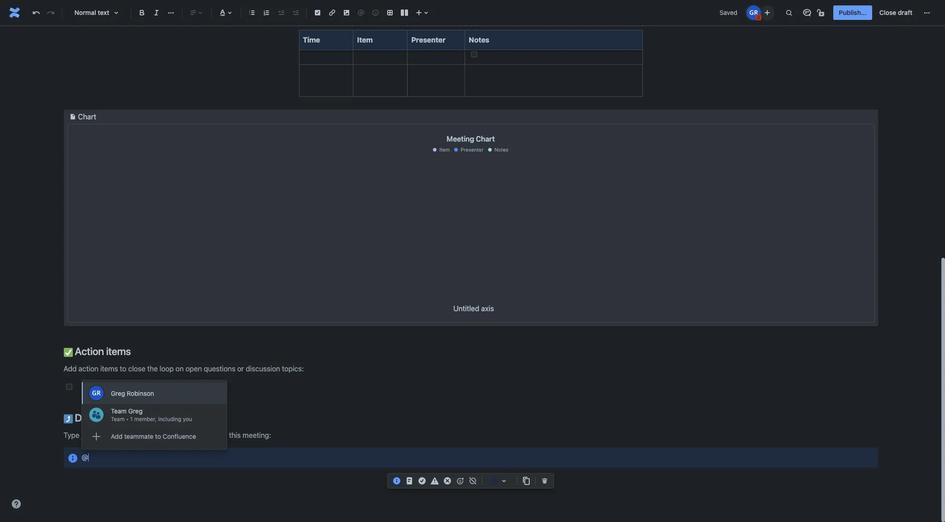 Task type: locate. For each thing, give the bounding box(es) containing it.
:arrow_heading_up: image
[[64, 415, 73, 424], [64, 415, 73, 424]]

confluence image
[[7, 5, 22, 20]]

meeting
[[447, 135, 475, 143]]

0 horizontal spatial item
[[357, 36, 373, 44]]

italic ⌘i image
[[151, 7, 162, 18]]

redo ⌘⇧z image
[[45, 7, 56, 18]]

1 horizontal spatial item
[[440, 147, 450, 153]]

teammate
[[124, 433, 154, 441]]

help image
[[11, 499, 22, 510]]

greg up 1
[[128, 408, 143, 415]]

more formatting image
[[166, 7, 177, 18]]

1 horizontal spatial greg
[[128, 408, 143, 415]]

0 horizontal spatial greg
[[111, 390, 125, 397]]

None field
[[88, 454, 90, 462]]

you
[[183, 416, 192, 423]]

1 vertical spatial greg
[[128, 408, 143, 415]]

outdent ⇧tab image
[[276, 7, 287, 18]]

note image
[[404, 476, 415, 487]]

table image
[[385, 7, 396, 18]]

xychart image
[[68, 155, 875, 314]]

•
[[126, 416, 129, 423]]

none text field inside @ search box
[[88, 455, 90, 461]]

None text field
[[88, 455, 90, 461]]

greg
[[111, 390, 125, 397], [128, 408, 143, 415]]

item down the mention icon
[[357, 36, 373, 44]]

draft
[[899, 9, 913, 16]]

1 vertical spatial notes
[[495, 147, 509, 153]]

warning image
[[430, 476, 441, 487]]

chart image
[[67, 112, 78, 122]]

item down the meeting
[[440, 147, 450, 153]]

meeting chart
[[447, 135, 495, 143]]

remove emoji image
[[468, 476, 479, 487]]

team left •
[[111, 416, 125, 423]]

notes
[[469, 36, 490, 44], [495, 147, 509, 153]]

chart
[[78, 113, 96, 121], [476, 135, 495, 143]]

0 vertical spatial notes
[[469, 36, 490, 44]]

@
[[82, 454, 88, 462]]

0 vertical spatial team
[[111, 408, 127, 415]]

normal text
[[74, 9, 109, 16]]

1
[[130, 416, 133, 423]]

items
[[106, 345, 131, 358]]

to
[[155, 433, 161, 441]]

time
[[303, 36, 320, 44]]

normal
[[74, 9, 96, 16]]

presenter
[[412, 36, 446, 44], [461, 147, 484, 153]]

0 vertical spatial item
[[357, 36, 373, 44]]

0 horizontal spatial presenter
[[412, 36, 446, 44]]

success image
[[417, 476, 428, 487]]

greg left robinson
[[111, 390, 125, 397]]

1 vertical spatial team
[[111, 416, 125, 423]]

close draft button
[[875, 5, 919, 20]]

emoji image
[[370, 7, 381, 18]]

more image
[[922, 7, 933, 18]]

1 horizontal spatial presenter
[[461, 147, 484, 153]]

team
[[111, 408, 127, 415], [111, 416, 125, 423]]

action items
[[73, 345, 131, 358]]

saved
[[720, 9, 738, 16]]

bold ⌘b image
[[137, 7, 148, 18]]

0 horizontal spatial notes
[[469, 36, 490, 44]]

panel info image
[[67, 453, 78, 464]]

1 horizontal spatial notes
[[495, 147, 509, 153]]

publish... button
[[834, 5, 873, 20]]

:white_check_mark: image
[[64, 348, 73, 357], [64, 348, 73, 357]]

team up •
[[111, 408, 127, 415]]

0 vertical spatial chart
[[78, 113, 96, 121]]

item
[[357, 36, 373, 44], [440, 147, 450, 153]]

1 horizontal spatial chart
[[476, 135, 495, 143]]



Task type: vqa. For each thing, say whether or not it's contained in the screenshot.
top Team
yes



Task type: describe. For each thing, give the bounding box(es) containing it.
error image
[[442, 476, 453, 487]]

Main content area, start typing to enter text. text field
[[64, 0, 879, 468]]

close
[[880, 9, 897, 16]]

publish...
[[840, 9, 868, 16]]

0 vertical spatial presenter
[[412, 36, 446, 44]]

add icon image
[[88, 429, 105, 445]]

popup element
[[82, 381, 227, 450]]

add
[[111, 433, 123, 441]]

find and replace image
[[784, 7, 795, 18]]

1 vertical spatial item
[[440, 147, 450, 153]]

editor toolbar toolbar
[[388, 474, 554, 499]]

confluence
[[163, 433, 196, 441]]

editable content region
[[49, 0, 893, 523]]

bullet list ⌘⇧8 image
[[247, 7, 258, 18]]

numbered list ⌘⇧7 image
[[261, 7, 272, 18]]

editor add emoji image
[[455, 476, 466, 487]]

remove image
[[540, 476, 551, 487]]

info image
[[392, 476, 403, 487]]

action
[[75, 345, 104, 358]]

@ search field
[[82, 454, 90, 462]]

1 team from the top
[[111, 408, 127, 415]]

1 vertical spatial presenter
[[461, 147, 484, 153]]

no restrictions image
[[817, 7, 828, 18]]

member,
[[134, 416, 157, 423]]

action item image
[[312, 7, 323, 18]]

undo ⌘z image
[[31, 7, 42, 18]]

0 vertical spatial greg
[[111, 390, 125, 397]]

normal text button
[[66, 3, 127, 23]]

greg robinson image
[[747, 5, 762, 20]]

background color image
[[499, 476, 510, 487]]

greg inside the team greg team • 1 member, including you
[[128, 408, 143, 415]]

text
[[98, 9, 109, 16]]

greg robinson
[[111, 390, 154, 397]]

confluence image
[[7, 5, 22, 20]]

robinson
[[127, 390, 154, 397]]

1 vertical spatial chart
[[476, 135, 495, 143]]

2 team from the top
[[111, 416, 125, 423]]

none field inside main content area, start typing to enter text. text box
[[88, 454, 90, 462]]

add teammate to confluence
[[111, 433, 196, 441]]

0 horizontal spatial chart
[[78, 113, 96, 121]]

link image
[[327, 7, 338, 18]]

layouts image
[[399, 7, 410, 18]]

close draft
[[880, 9, 913, 16]]

indent tab image
[[290, 7, 301, 18]]

invite to edit image
[[763, 7, 774, 18]]

including
[[158, 416, 181, 423]]

copy image
[[521, 476, 532, 487]]

team greg team • 1 member, including you
[[111, 408, 192, 423]]

decisions
[[73, 412, 119, 424]]

comment icon image
[[803, 7, 813, 18]]

add image, video, or file image
[[341, 7, 352, 18]]

mention image
[[356, 7, 367, 18]]



